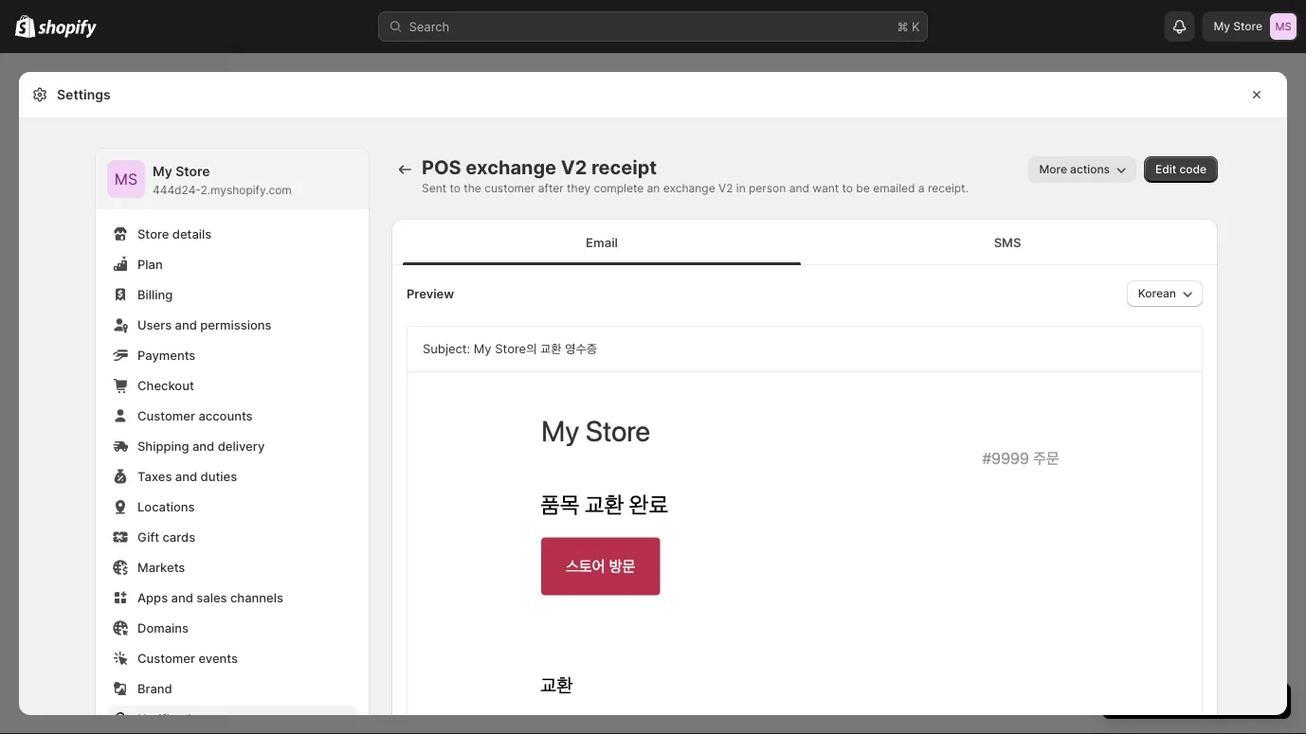 Task type: describe. For each thing, give the bounding box(es) containing it.
⌘ k
[[897, 19, 920, 34]]

⌘
[[897, 19, 908, 34]]

an
[[647, 182, 660, 195]]

my for my store
[[1214, 19, 1230, 33]]

discounts link
[[11, 281, 216, 307]]

apps and sales channels link
[[107, 585, 357, 611]]

code
[[1180, 163, 1207, 176]]

sms button
[[805, 220, 1211, 265]]

users and permissions link
[[107, 312, 357, 338]]

actions
[[1070, 163, 1110, 176]]

2 vertical spatial store
[[137, 227, 169, 241]]

sales
[[19, 328, 49, 342]]

2.myshopify.com
[[200, 183, 292, 197]]

locations link
[[107, 494, 357, 520]]

영수증
[[565, 342, 597, 356]]

settings inside dialog
[[57, 87, 111, 103]]

edit
[[1156, 163, 1177, 176]]

my store 444d24-2.myshopify.com
[[153, 164, 292, 197]]

0 vertical spatial v2
[[561, 156, 587, 179]]

my store image
[[107, 160, 145, 198]]

sales channels
[[19, 328, 102, 342]]

store for my store
[[1233, 19, 1263, 33]]

brand
[[137, 682, 172, 696]]

taxes and duties link
[[107, 464, 357, 490]]

receipt.
[[928, 182, 969, 195]]

교환
[[540, 342, 562, 356]]

in
[[736, 182, 746, 195]]

complete
[[594, 182, 644, 195]]

1 vertical spatial exchange
[[663, 182, 715, 195]]

1 vertical spatial v2
[[719, 182, 733, 195]]

markets
[[137, 560, 185, 575]]

accounts
[[199, 409, 253, 423]]

channels inside shop settings menu element
[[230, 591, 283, 605]]

shipping
[[137, 439, 189, 454]]

notifications link
[[107, 706, 357, 733]]

events
[[199, 651, 238, 666]]

shipping and delivery
[[137, 439, 265, 454]]

store for my store 444d24-2.myshopify.com
[[176, 164, 210, 180]]

444d24-
[[153, 183, 200, 197]]

korean
[[1138, 287, 1176, 300]]

payments link
[[107, 342, 357, 369]]

gift
[[137, 530, 159, 545]]

store의
[[495, 342, 537, 356]]

0 horizontal spatial shopify image
[[15, 15, 35, 38]]

taxes
[[137, 469, 172, 484]]

1 horizontal spatial shopify image
[[38, 19, 97, 38]]

apps for apps
[[19, 423, 48, 437]]

sms
[[994, 235, 1021, 250]]

person
[[749, 182, 786, 195]]

domains link
[[107, 615, 357, 642]]

taxes and duties
[[137, 469, 237, 484]]

and for sales
[[171, 591, 193, 605]]

1 vertical spatial settings
[[46, 699, 94, 713]]

apps for apps and sales channels
[[137, 591, 168, 605]]

plan link
[[107, 251, 357, 278]]

emailed
[[873, 182, 915, 195]]

customer accounts link
[[107, 403, 357, 429]]

my store image
[[1270, 13, 1297, 40]]

sales channels button
[[11, 322, 216, 349]]

more
[[1039, 163, 1067, 176]]

delivery
[[218, 439, 265, 454]]

sales
[[196, 591, 227, 605]]

my for my store 444d24-2.myshopify.com
[[153, 164, 172, 180]]

locations
[[137, 500, 195, 514]]

brand link
[[107, 676, 357, 702]]

subject:
[[423, 342, 470, 356]]

store details link
[[107, 221, 357, 247]]

be
[[856, 182, 870, 195]]



Task type: vqa. For each thing, say whether or not it's contained in the screenshot.
"events"
yes



Task type: locate. For each thing, give the bounding box(es) containing it.
apps inside button
[[19, 423, 48, 437]]

the
[[464, 182, 481, 195]]

channels down markets link
[[230, 591, 283, 605]]

1 horizontal spatial my
[[474, 342, 492, 356]]

and inside shipping and delivery link
[[192, 439, 214, 454]]

checkout
[[137, 378, 194, 393]]

and inside users and permissions link
[[175, 318, 197, 332]]

preview
[[407, 286, 454, 301]]

0 vertical spatial apps
[[19, 423, 48, 437]]

edit code button
[[1144, 156, 1218, 183]]

billing
[[137, 287, 173, 302]]

0 vertical spatial customer
[[137, 409, 195, 423]]

more actions
[[1039, 163, 1110, 176]]

settings
[[57, 87, 111, 103], [46, 699, 94, 713]]

my up 444d24-
[[153, 164, 172, 180]]

search
[[409, 19, 450, 34]]

permissions
[[200, 318, 272, 332]]

tab list containing email
[[399, 219, 1211, 265]]

customer down domains
[[137, 651, 195, 666]]

pos
[[422, 156, 461, 179]]

v2 up they
[[561, 156, 587, 179]]

1 horizontal spatial v2
[[719, 182, 733, 195]]

0 vertical spatial my
[[1214, 19, 1230, 33]]

shop settings menu element
[[96, 149, 369, 735]]

0 vertical spatial exchange
[[466, 156, 557, 179]]

details
[[172, 227, 212, 241]]

customer accounts
[[137, 409, 253, 423]]

sent
[[422, 182, 447, 195]]

customer down checkout
[[137, 409, 195, 423]]

0 horizontal spatial channels
[[52, 328, 102, 342]]

0 horizontal spatial exchange
[[466, 156, 557, 179]]

2 horizontal spatial store
[[1233, 19, 1263, 33]]

and for permissions
[[175, 318, 197, 332]]

pos exchange v2 receipt sent to the customer after they complete an exchange v2 in person and want to be emailed a receipt.
[[422, 156, 969, 195]]

apps
[[19, 423, 48, 437], [137, 591, 168, 605]]

tab list
[[399, 219, 1211, 265]]

1 horizontal spatial to
[[842, 182, 853, 195]]

domains
[[137, 621, 189, 636]]

to left be
[[842, 182, 853, 195]]

home link
[[11, 68, 216, 95]]

my left store의
[[474, 342, 492, 356]]

1 horizontal spatial store
[[176, 164, 210, 180]]

2 to from the left
[[842, 182, 853, 195]]

store
[[1233, 19, 1263, 33], [176, 164, 210, 180], [137, 227, 169, 241]]

tab list inside settings dialog
[[399, 219, 1211, 265]]

my inside my store 444d24-2.myshopify.com
[[153, 164, 172, 180]]

customer events
[[137, 651, 238, 666]]

customer
[[485, 182, 535, 195]]

customer
[[137, 409, 195, 423], [137, 651, 195, 666]]

v2 left in
[[719, 182, 733, 195]]

to
[[450, 182, 461, 195], [842, 182, 853, 195]]

store left my store image
[[1233, 19, 1263, 33]]

apps and sales channels
[[137, 591, 283, 605]]

exchange up customer
[[466, 156, 557, 179]]

markets link
[[107, 555, 357, 581]]

plan
[[137, 257, 163, 272]]

2 vertical spatial my
[[474, 342, 492, 356]]

channels down discounts
[[52, 328, 102, 342]]

store up 444d24-
[[176, 164, 210, 180]]

home
[[46, 74, 80, 89]]

notifications
[[137, 712, 212, 727]]

customer for customer accounts
[[137, 409, 195, 423]]

and left want
[[789, 182, 809, 195]]

subject: my store의 교환 영수증
[[423, 342, 597, 356]]

they
[[567, 182, 591, 195]]

channels inside button
[[52, 328, 102, 342]]

and for duties
[[175, 469, 197, 484]]

discounts
[[46, 286, 104, 301]]

ms button
[[107, 160, 145, 198]]

and left 'sales'
[[171, 591, 193, 605]]

1 vertical spatial customer
[[137, 651, 195, 666]]

k
[[912, 19, 920, 34]]

and
[[789, 182, 809, 195], [175, 318, 197, 332], [192, 439, 214, 454], [175, 469, 197, 484], [171, 591, 193, 605]]

billing link
[[107, 282, 357, 308]]

want
[[813, 182, 839, 195]]

after
[[538, 182, 564, 195]]

receipt
[[591, 156, 657, 179]]

0 vertical spatial channels
[[52, 328, 102, 342]]

and down customer accounts
[[192, 439, 214, 454]]

email
[[586, 235, 618, 250]]

1 customer from the top
[[137, 409, 195, 423]]

2 customer from the top
[[137, 651, 195, 666]]

1 vertical spatial apps
[[137, 591, 168, 605]]

shipping and delivery link
[[107, 433, 357, 460]]

1 horizontal spatial exchange
[[663, 182, 715, 195]]

edit code
[[1156, 163, 1207, 176]]

to left the
[[450, 182, 461, 195]]

email button
[[399, 220, 805, 265]]

0 vertical spatial store
[[1233, 19, 1263, 33]]

0 horizontal spatial my
[[153, 164, 172, 180]]

2 horizontal spatial my
[[1214, 19, 1230, 33]]

settings dialog
[[19, 72, 1287, 735]]

1 horizontal spatial channels
[[230, 591, 283, 605]]

0 horizontal spatial v2
[[561, 156, 587, 179]]

settings link
[[11, 693, 216, 719]]

and for delivery
[[192, 439, 214, 454]]

0 vertical spatial settings
[[57, 87, 111, 103]]

more actions button
[[1028, 156, 1137, 183]]

korean button
[[1127, 281, 1203, 307]]

1 vertical spatial store
[[176, 164, 210, 180]]

apps inside shop settings menu element
[[137, 591, 168, 605]]

payments
[[137, 348, 196, 363]]

users and permissions
[[137, 318, 272, 332]]

checkout link
[[107, 373, 357, 399]]

and inside "pos exchange v2 receipt sent to the customer after they complete an exchange v2 in person and want to be emailed a receipt."
[[789, 182, 809, 195]]

gift cards
[[137, 530, 195, 545]]

apps button
[[11, 417, 216, 444]]

store up the plan
[[137, 227, 169, 241]]

customer events link
[[107, 646, 357, 672]]

customer for customer events
[[137, 651, 195, 666]]

0 horizontal spatial to
[[450, 182, 461, 195]]

and right taxes
[[175, 469, 197, 484]]

1 to from the left
[[450, 182, 461, 195]]

0 horizontal spatial store
[[137, 227, 169, 241]]

store details
[[137, 227, 212, 241]]

gift cards link
[[107, 524, 357, 551]]

users
[[137, 318, 172, 332]]

cards
[[163, 530, 195, 545]]

store inside my store 444d24-2.myshopify.com
[[176, 164, 210, 180]]

my left my store image
[[1214, 19, 1230, 33]]

1 vertical spatial my
[[153, 164, 172, 180]]

my store
[[1214, 19, 1263, 33]]

and inside apps and sales channels link
[[171, 591, 193, 605]]

1 horizontal spatial apps
[[137, 591, 168, 605]]

1 vertical spatial channels
[[230, 591, 283, 605]]

my
[[1214, 19, 1230, 33], [153, 164, 172, 180], [474, 342, 492, 356]]

channels
[[52, 328, 102, 342], [230, 591, 283, 605]]

exchange right an
[[663, 182, 715, 195]]

a
[[918, 182, 925, 195]]

and inside taxes and duties link
[[175, 469, 197, 484]]

shopify image
[[15, 15, 35, 38], [38, 19, 97, 38]]

exchange
[[466, 156, 557, 179], [663, 182, 715, 195]]

duties
[[201, 469, 237, 484]]

0 horizontal spatial apps
[[19, 423, 48, 437]]

and right users
[[175, 318, 197, 332]]



